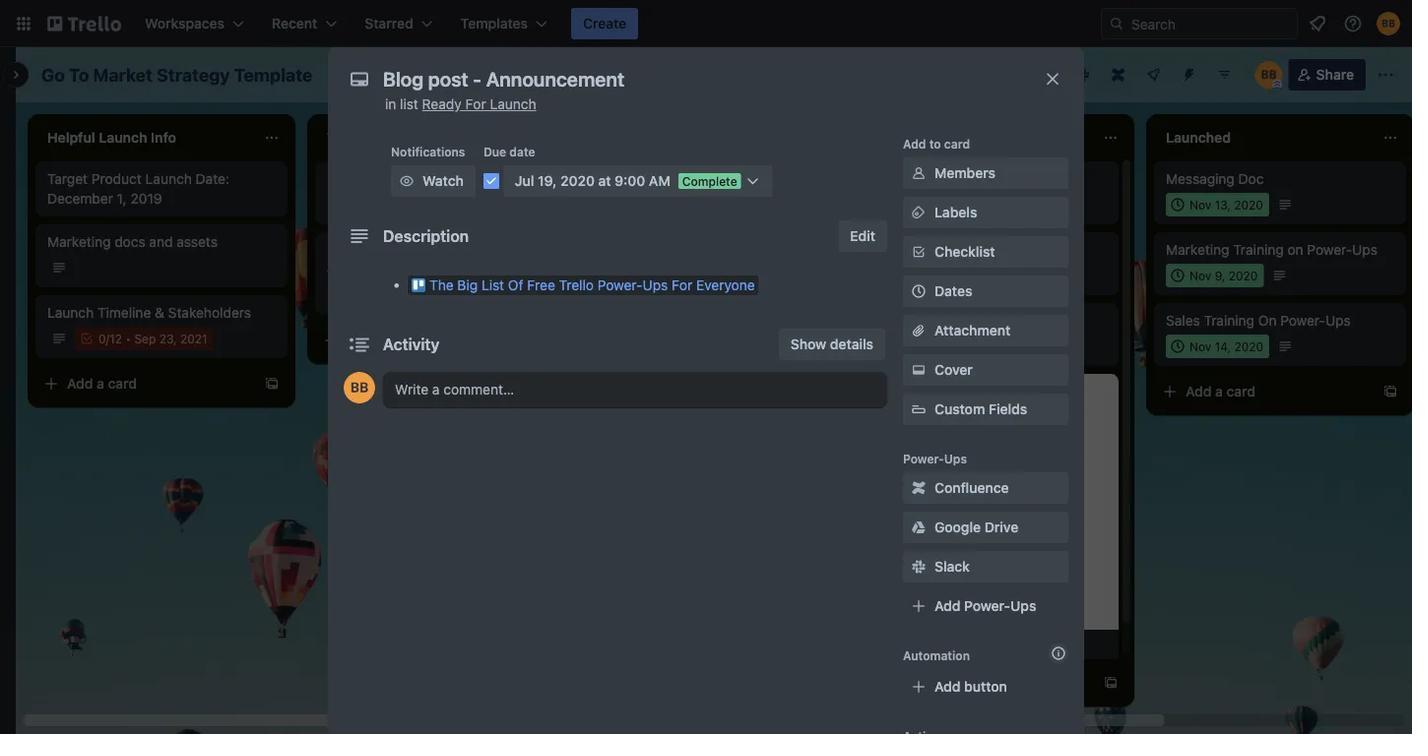 Task type: describe. For each thing, give the bounding box(es) containing it.
sm image for confluence
[[909, 479, 929, 498]]

complete
[[682, 174, 737, 188]]

add power-ups
[[935, 598, 1037, 615]]

0 vertical spatial create from template… image
[[824, 234, 839, 250]]

2020 for nov 9, 2020
[[1229, 269, 1258, 283]]

target product launch date: december 1, 2019 link
[[47, 169, 276, 209]]

add a card button down the 'the'
[[315, 325, 536, 357]]

ups inside button
[[643, 277, 668, 294]]

blog
[[887, 242, 915, 258]]

fields
[[989, 401, 1028, 418]]

at
[[599, 173, 611, 189]]

2020 for nov 14, 2020
[[1235, 340, 1264, 354]]

card down •
[[108, 376, 137, 392]]

1,
[[117, 191, 127, 207]]

automation
[[903, 649, 970, 663]]

target product launch date: december 1, 2019
[[47, 171, 229, 207]]

launch inside the target product launch date: december 1, 2019
[[145, 171, 192, 187]]

in list ready for launch
[[385, 96, 537, 112]]

•
[[126, 332, 131, 346]]

Nov 13, 2020 checkbox
[[1166, 193, 1270, 217]]

issue
[[415, 171, 448, 187]]

jul for jul 19, 2020
[[910, 269, 926, 283]]

go to market strategy template
[[41, 64, 313, 85]]

share button
[[1289, 59, 1366, 91]]

messaging doc
[[1166, 171, 1264, 187]]

1 vertical spatial announcement
[[934, 313, 1030, 329]]

custom fields
[[935, 401, 1028, 418]]

Jul 23, 2020 checkbox
[[887, 335, 986, 359]]

in-app announcement
[[887, 313, 1030, 329]]

strategy
[[157, 64, 230, 85]]

ready
[[422, 96, 462, 112]]

activity
[[383, 335, 440, 354]]

am
[[649, 173, 671, 189]]

/
[[106, 332, 110, 346]]

power ups image
[[1146, 67, 1162, 83]]

blog post - announcement link
[[887, 240, 1107, 260]]

2020 for jul 19, 2020
[[949, 269, 978, 283]]

marketing inside update assorted references on existing marketing pages
[[380, 262, 443, 278]]

sm image for slack
[[909, 558, 929, 577]]

sm image for labels
[[909, 203, 929, 223]]

create from template… image for in-app announcement
[[1103, 676, 1119, 692]]

jul 19, 2020
[[910, 269, 978, 283]]

create from template… image for launch timeline & stakeholders
[[264, 376, 280, 392]]

add a card button for launch timeline & stakeholders
[[35, 368, 256, 400]]

0 vertical spatial announcement
[[961, 242, 1057, 258]]

2020 for jul 19, 2020 at 9:00 am
[[561, 173, 595, 189]]

pages
[[447, 262, 486, 278]]

the
[[429, 277, 454, 294]]

share
[[1317, 66, 1354, 83]]

confluence
[[935, 480, 1009, 496]]

existing
[[327, 262, 376, 278]]

on inside marketing training on power-ups link
[[1288, 242, 1304, 258]]

sm image for google drive
[[909, 518, 929, 538]]

checklist link
[[903, 236, 1069, 268]]

sm image for checklist
[[909, 242, 929, 262]]

&
[[155, 305, 164, 321]]

Search field
[[1125, 9, 1297, 38]]

sales
[[1166, 313, 1201, 329]]

fix alignment issue on /pricing link
[[327, 169, 556, 189]]

big
[[458, 277, 478, 294]]

messaging doc link
[[1166, 169, 1395, 189]]

list
[[482, 277, 504, 294]]

14,
[[1215, 340, 1231, 354]]

gather
[[607, 171, 650, 187]]

training for sales
[[1204, 313, 1255, 329]]

primary element
[[0, 0, 1413, 47]]

sales training on power-ups link
[[1166, 311, 1395, 331]]

2 horizontal spatial launch
[[490, 96, 537, 112]]

in-app announcement link
[[887, 311, 1107, 331]]

fix
[[327, 171, 345, 187]]

timeline
[[97, 305, 151, 321]]

0 notifications image
[[1306, 12, 1330, 35]]

nov for messaging
[[1190, 198, 1212, 212]]

add button
[[935, 679, 1008, 695]]

jul for jul 19, 2020 at 9:00 am
[[515, 173, 534, 189]]

ready for launch link
[[422, 96, 537, 112]]

the big list of free trello power-ups for everyone button
[[407, 274, 760, 297]]

show details
[[791, 336, 874, 353]]

add a card down automation
[[906, 675, 976, 692]]

cover
[[935, 362, 973, 378]]

assorted
[[377, 242, 433, 258]]

references
[[437, 242, 504, 258]]

sm image for cover
[[909, 361, 929, 380]]

dates
[[935, 283, 973, 299]]

post
[[919, 242, 947, 258]]

0 vertical spatial for
[[466, 96, 486, 112]]

sm image for watch
[[397, 171, 417, 191]]

Nov 9, 2020 checkbox
[[1166, 264, 1264, 288]]

power-ups
[[903, 452, 967, 466]]

custom fields button
[[903, 400, 1069, 420]]

in
[[385, 96, 396, 112]]

a for 'add a card' button for launch timeline & stakeholders
[[97, 376, 104, 392]]

power- inside button
[[598, 277, 643, 294]]

stakeholders
[[168, 305, 251, 321]]

dates button
[[903, 276, 1069, 307]]

open information menu image
[[1344, 14, 1363, 33]]

customer
[[654, 171, 714, 187]]

add a card button for sales training on power-ups
[[1155, 376, 1375, 408]]

alignment
[[349, 171, 411, 187]]

email newsletter
[[887, 640, 993, 656]]

0 horizontal spatial launch
[[47, 305, 94, 321]]

free
[[527, 277, 555, 294]]

blog post - announcement
[[887, 242, 1057, 258]]

email
[[887, 640, 921, 656]]

training for marketing
[[1234, 242, 1284, 258]]

social promotion
[[887, 171, 994, 187]]

marketing docs and assets link
[[47, 232, 276, 252]]

on for issue
[[452, 171, 468, 187]]

card down newsletter
[[947, 675, 976, 692]]

add a card button for in-app announcement
[[875, 668, 1095, 699]]

cover link
[[903, 355, 1069, 386]]

list
[[400, 96, 419, 112]]

card down nov 14, 2020
[[1227, 384, 1256, 400]]

Write a comment text field
[[383, 372, 888, 408]]

search image
[[1109, 16, 1125, 32]]

google drive
[[935, 520, 1019, 536]]



Task type: locate. For each thing, give the bounding box(es) containing it.
nov left the 13, at the right of page
[[1190, 198, 1212, 212]]

1 vertical spatial bob builder (bobbuilder40) image
[[1256, 61, 1283, 89]]

9,
[[1215, 269, 1226, 283]]

12
[[110, 332, 122, 346]]

show menu image
[[1376, 65, 1396, 85]]

newsletter
[[924, 640, 993, 656]]

training
[[1234, 242, 1284, 258], [1204, 313, 1255, 329]]

card down update assorted references on existing marketing pages
[[388, 332, 417, 349]]

1 horizontal spatial on
[[508, 242, 524, 258]]

launch timeline & stakeholders
[[47, 305, 251, 321]]

social
[[887, 171, 925, 187]]

2020 for jul 23, 2020
[[951, 340, 980, 354]]

nov left 14,
[[1190, 340, 1212, 354]]

2020 inside jul 23, 2020 option
[[951, 340, 980, 354]]

2019
[[131, 191, 162, 207]]

1 vertical spatial create from template… image
[[264, 376, 280, 392]]

2020 down attachment at top
[[951, 340, 980, 354]]

power-
[[1308, 242, 1353, 258], [598, 277, 643, 294], [1281, 313, 1326, 329], [903, 452, 944, 466], [965, 598, 1011, 615]]

2020 for aug 21, 2020
[[954, 198, 984, 212]]

1 vertical spatial training
[[1204, 313, 1255, 329]]

a down nov 14, 2020 'option'
[[1216, 384, 1223, 400]]

google
[[935, 520, 981, 536]]

sales training on power-ups
[[1166, 313, 1351, 329]]

sm image left slack
[[909, 558, 929, 577]]

2020 up dates
[[949, 269, 978, 283]]

sm image inside members link
[[909, 164, 929, 183]]

9:00
[[615, 173, 646, 189]]

launch left timeline
[[47, 305, 94, 321]]

customize views image
[[491, 65, 511, 85]]

23,
[[159, 332, 177, 346], [930, 340, 947, 354]]

ups
[[1353, 242, 1378, 258], [643, 277, 668, 294], [1326, 313, 1351, 329], [944, 452, 967, 466], [1011, 598, 1037, 615]]

0 vertical spatial nov
[[1190, 198, 1212, 212]]

create button
[[571, 8, 638, 39]]

sm image
[[909, 203, 929, 223], [909, 361, 929, 380], [909, 479, 929, 498], [909, 518, 929, 538], [909, 558, 929, 577]]

1 horizontal spatial 23,
[[930, 340, 947, 354]]

0 horizontal spatial 23,
[[159, 332, 177, 346]]

on down messaging doc 'link'
[[1288, 242, 1304, 258]]

5 sm image from the top
[[909, 558, 929, 577]]

a for 'add a card' button under the 'the'
[[376, 332, 384, 349]]

social promotion link
[[887, 169, 1107, 189]]

add a card button down nov 14, 2020
[[1155, 376, 1375, 408]]

date:
[[196, 171, 229, 187]]

jul down date
[[515, 173, 534, 189]]

launch timeline & stakeholders link
[[47, 303, 276, 323]]

date
[[510, 145, 536, 159]]

Aug 21, 2020 checkbox
[[887, 193, 990, 217]]

2020 for nov 13, 2020
[[1235, 198, 1264, 212]]

marketing training on power-ups
[[1166, 242, 1378, 258]]

on inside "fix alignment issue on /pricing" link
[[452, 171, 468, 187]]

update
[[327, 242, 374, 258]]

for left everyone
[[672, 277, 693, 294]]

jul inside option
[[910, 340, 926, 354]]

sm image down power-ups in the bottom right of the page
[[909, 479, 929, 498]]

None text field
[[373, 61, 1024, 97]]

2 vertical spatial jul
[[910, 340, 926, 354]]

nov for marketing
[[1190, 269, 1212, 283]]

update assorted references on existing marketing pages link
[[327, 240, 556, 280]]

0 horizontal spatial bob builder (bobbuilder40) image
[[344, 372, 375, 404]]

members link
[[903, 158, 1069, 189]]

power- right on in the top of the page
[[1281, 313, 1326, 329]]

star or unstar board image
[[334, 67, 350, 83]]

1 horizontal spatial for
[[672, 277, 693, 294]]

card
[[945, 137, 970, 151], [388, 332, 417, 349], [108, 376, 137, 392], [1227, 384, 1256, 400], [947, 675, 976, 692]]

checklist
[[935, 244, 995, 260]]

product
[[91, 171, 142, 187]]

bob builder (bobbuilder40) image inside primary element
[[1377, 12, 1401, 35]]

due
[[484, 145, 507, 159]]

3 sm image from the top
[[909, 479, 929, 498]]

0 horizontal spatial 19,
[[538, 173, 557, 189]]

marketing down december
[[47, 234, 111, 250]]

a
[[376, 332, 384, 349], [97, 376, 104, 392], [1216, 384, 1223, 400], [936, 675, 944, 692]]

in-
[[887, 313, 904, 329]]

add a card button down sep
[[35, 368, 256, 400]]

nov for sales
[[1190, 340, 1212, 354]]

board link
[[397, 59, 481, 91]]

add a card down 0
[[67, 376, 137, 392]]

sm image inside labels link
[[909, 203, 929, 223]]

0 vertical spatial launch
[[490, 96, 537, 112]]

23, right sep
[[159, 332, 177, 346]]

sm image for members
[[909, 164, 929, 183]]

add a card button down email newsletter link on the bottom of page
[[875, 668, 1095, 699]]

2 nov from the top
[[1190, 269, 1212, 283]]

marketing down assorted
[[380, 262, 443, 278]]

to
[[930, 137, 941, 151]]

nov
[[1190, 198, 1212, 212], [1190, 269, 1212, 283], [1190, 340, 1212, 354]]

launch down 'customize views' image
[[490, 96, 537, 112]]

2020 inside nov 13, 2020 option
[[1235, 198, 1264, 212]]

jul inside "option"
[[910, 269, 926, 283]]

a down automation
[[936, 675, 944, 692]]

2020 right 21,
[[954, 198, 984, 212]]

for
[[466, 96, 486, 112], [672, 277, 693, 294]]

everyone
[[696, 277, 755, 294]]

template
[[234, 64, 313, 85]]

19,
[[538, 173, 557, 189], [930, 269, 946, 283]]

details
[[830, 336, 874, 353]]

2 vertical spatial bob builder (bobbuilder40) image
[[344, 372, 375, 404]]

show
[[791, 336, 827, 353]]

workspace visible image
[[370, 67, 386, 83]]

members
[[935, 165, 996, 181]]

december
[[47, 191, 113, 207]]

0 horizontal spatial marketing
[[47, 234, 111, 250]]

Jul 19, 2020 checkbox
[[887, 264, 984, 288]]

on
[[452, 171, 468, 187], [508, 242, 524, 258], [1288, 242, 1304, 258]]

1 vertical spatial nov
[[1190, 269, 1212, 283]]

2020 inside nov 9, 2020 option
[[1229, 269, 1258, 283]]

1 horizontal spatial marketing
[[380, 262, 443, 278]]

power- down messaging doc 'link'
[[1308, 242, 1353, 258]]

marketing for marketing training on power-ups
[[1166, 242, 1230, 258]]

mark due date as complete image
[[484, 173, 499, 189]]

1 vertical spatial launch
[[145, 171, 192, 187]]

Board name text field
[[32, 59, 323, 91]]

sm image inside checklist link
[[909, 242, 929, 262]]

1 horizontal spatial launch
[[145, 171, 192, 187]]

and
[[149, 234, 173, 250]]

marketing up nov 9, 2020 option at the right of page
[[1166, 242, 1230, 258]]

custom
[[935, 401, 985, 418]]

2 horizontal spatial create from template… image
[[1103, 676, 1119, 692]]

for right ready
[[466, 96, 486, 112]]

board
[[431, 66, 470, 83]]

19, inside "option"
[[930, 269, 946, 283]]

show details link
[[779, 329, 886, 361]]

2020 inside jul 19, 2020 "option"
[[949, 269, 978, 283]]

gather customer quotes/testimonials link
[[607, 169, 835, 209]]

doc
[[1239, 171, 1264, 187]]

sm image left 21,
[[909, 203, 929, 223]]

power- up email newsletter link on the bottom of page
[[965, 598, 1011, 615]]

sm image down jul 23, 2020 option
[[909, 361, 929, 380]]

announcement down labels link
[[961, 242, 1057, 258]]

on right "issue"
[[452, 171, 468, 187]]

23, inside jul 23, 2020 option
[[930, 340, 947, 354]]

trello
[[559, 277, 594, 294]]

2 sm image from the top
[[909, 361, 929, 380]]

card right to
[[945, 137, 970, 151]]

2 horizontal spatial bob builder (bobbuilder40) image
[[1377, 12, 1401, 35]]

2020 left at
[[561, 173, 595, 189]]

nov 9, 2020
[[1190, 269, 1258, 283]]

a down 0
[[97, 376, 104, 392]]

jul down post
[[910, 269, 926, 283]]

announcement down dates button
[[934, 313, 1030, 329]]

2 vertical spatial create from template… image
[[1103, 676, 1119, 692]]

create from template… image
[[824, 234, 839, 250], [264, 376, 280, 392], [1103, 676, 1119, 692]]

marketing for marketing docs and assets
[[47, 234, 111, 250]]

power- up the confluence
[[903, 452, 944, 466]]

1 horizontal spatial create from template… image
[[824, 234, 839, 250]]

update assorted references on existing marketing pages
[[327, 242, 524, 278]]

19, right /pricing
[[538, 173, 557, 189]]

messaging
[[1166, 171, 1235, 187]]

19, for jul 19, 2020
[[930, 269, 946, 283]]

2 vertical spatial nov
[[1190, 340, 1212, 354]]

a for sales training on power-ups 'add a card' button
[[1216, 384, 1223, 400]]

2020 right the 13, at the right of page
[[1235, 198, 1264, 212]]

-
[[951, 242, 957, 258]]

19, for jul 19, 2020 at 9:00 am
[[538, 173, 557, 189]]

jul 23, 2020
[[910, 340, 980, 354]]

nov inside 'option'
[[1190, 340, 1212, 354]]

nov left 9,
[[1190, 269, 1212, 283]]

nov 14, 2020
[[1190, 340, 1264, 354]]

2020 right 14,
[[1235, 340, 1264, 354]]

marketing docs and assets
[[47, 234, 218, 250]]

Mark due date as complete checkbox
[[484, 173, 499, 189]]

power- right trello
[[598, 277, 643, 294]]

sm image left google
[[909, 518, 929, 538]]

0
[[99, 332, 106, 346]]

switch to… image
[[14, 14, 33, 33]]

2 vertical spatial launch
[[47, 305, 94, 321]]

/pricing
[[471, 171, 519, 187]]

slack
[[935, 559, 970, 575]]

3 nov from the top
[[1190, 340, 1212, 354]]

1 horizontal spatial 19,
[[930, 269, 946, 283]]

docs
[[114, 234, 145, 250]]

on up of
[[508, 242, 524, 258]]

Nov 14, 2020 checkbox
[[1166, 335, 1270, 359]]

training up nov 9, 2020 at the top of the page
[[1234, 242, 1284, 258]]

2020 inside nov 14, 2020 'option'
[[1235, 340, 1264, 354]]

on for references
[[508, 242, 524, 258]]

0 vertical spatial bob builder (bobbuilder40) image
[[1377, 12, 1401, 35]]

bob builder (bobbuilder40) image
[[1377, 12, 1401, 35], [1256, 61, 1283, 89], [344, 372, 375, 404]]

1 nov from the top
[[1190, 198, 1212, 212]]

fix alignment issue on /pricing
[[327, 171, 519, 187]]

add a card down existing
[[347, 332, 417, 349]]

4 sm image from the top
[[909, 518, 929, 538]]

0 horizontal spatial on
[[452, 171, 468, 187]]

1 vertical spatial 19,
[[930, 269, 946, 283]]

for inside button
[[672, 277, 693, 294]]

add a card
[[347, 332, 417, 349], [67, 376, 137, 392], [1186, 384, 1256, 400], [906, 675, 976, 692]]

sm image inside watch button
[[397, 171, 417, 191]]

sm image inside the cover link
[[909, 361, 929, 380]]

add power-ups link
[[903, 591, 1069, 623]]

13,
[[1215, 198, 1231, 212]]

a down update assorted references on existing marketing pages
[[376, 332, 384, 349]]

jul down app
[[910, 340, 926, 354]]

button
[[965, 679, 1008, 695]]

1 sm image from the top
[[909, 203, 929, 223]]

launch up 2019
[[145, 171, 192, 187]]

0 vertical spatial 19,
[[538, 173, 557, 189]]

training up nov 14, 2020
[[1204, 313, 1255, 329]]

email newsletter link
[[887, 638, 1107, 658]]

0 horizontal spatial for
[[466, 96, 486, 112]]

attachment button
[[903, 315, 1069, 347]]

notifications
[[391, 145, 465, 159]]

1 vertical spatial for
[[672, 277, 693, 294]]

23, up cover
[[930, 340, 947, 354]]

create from template… image
[[1383, 384, 1399, 400]]

2020 right 9,
[[1229, 269, 1258, 283]]

quotes/testimonials
[[607, 191, 731, 207]]

labels
[[935, 204, 978, 221]]

2 horizontal spatial on
[[1288, 242, 1304, 258]]

on inside update assorted references on existing marketing pages
[[508, 242, 524, 258]]

2021
[[180, 332, 207, 346]]

jul for jul 23, 2020
[[910, 340, 926, 354]]

drive
[[985, 520, 1019, 536]]

of
[[508, 277, 524, 294]]

1 horizontal spatial bob builder (bobbuilder40) image
[[1256, 61, 1283, 89]]

target
[[47, 171, 88, 187]]

sm image
[[909, 164, 929, 183], [397, 171, 417, 191], [909, 242, 929, 262]]

add a card down 14,
[[1186, 384, 1256, 400]]

2020 inside the aug 21, 2020 checkbox
[[954, 198, 984, 212]]

go
[[41, 64, 65, 85]]

1 vertical spatial jul
[[910, 269, 926, 283]]

0 vertical spatial jul
[[515, 173, 534, 189]]

0 horizontal spatial create from template… image
[[264, 376, 280, 392]]

0 vertical spatial training
[[1234, 242, 1284, 258]]

watch
[[423, 173, 464, 189]]

description
[[383, 227, 469, 246]]

sep
[[134, 332, 156, 346]]

19, up dates
[[930, 269, 946, 283]]

2 horizontal spatial marketing
[[1166, 242, 1230, 258]]



Task type: vqa. For each thing, say whether or not it's contained in the screenshot.
the rightmost Christina Overa (Christinaovera) Icon
no



